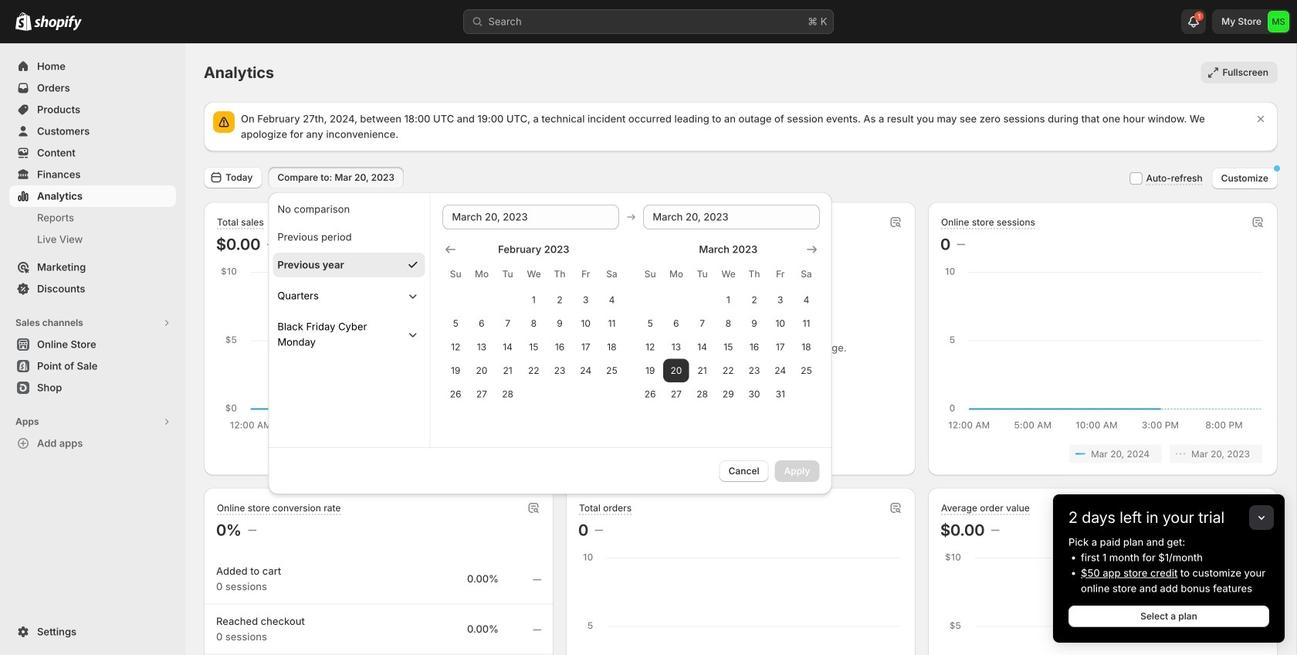 Task type: describe. For each thing, give the bounding box(es) containing it.
1 grid from the left
[[443, 242, 625, 406]]

my store image
[[1268, 11, 1290, 32]]

friday element for thursday element corresponding to 'tuesday' element associated with second monday element from the right
[[573, 260, 599, 288]]

sunday element for second monday element from the right
[[443, 260, 469, 288]]

0 horizontal spatial shopify image
[[15, 12, 32, 31]]

wednesday element for 'tuesday' element associated with second monday element from the right
[[521, 260, 547, 288]]

sunday element for 1st monday element from the right
[[638, 260, 664, 288]]

2 monday element from the left
[[664, 260, 690, 288]]

2 list from the left
[[944, 445, 1263, 463]]

1 list from the left
[[219, 445, 538, 463]]

thursday element for 1st monday element from the right 'tuesday' element
[[742, 260, 768, 288]]

saturday element for friday element related to thursday element corresponding to 'tuesday' element associated with second monday element from the right
[[599, 260, 625, 288]]



Task type: locate. For each thing, give the bounding box(es) containing it.
0 horizontal spatial list
[[219, 445, 538, 463]]

0 horizontal spatial monday element
[[469, 260, 495, 288]]

tuesday element down yyyy-mm-dd text field
[[495, 260, 521, 288]]

thursday element
[[547, 260, 573, 288], [742, 260, 768, 288]]

1 thursday element from the left
[[547, 260, 573, 288]]

grid
[[443, 242, 625, 406], [638, 242, 820, 406]]

saturday element for thursday element associated with 1st monday element from the right 'tuesday' element's friday element
[[794, 260, 820, 288]]

shopify image
[[15, 12, 32, 31], [34, 15, 82, 31]]

1 friday element from the left
[[573, 260, 599, 288]]

thursday element down yyyy-mm-dd text field
[[547, 260, 573, 288]]

tuesday element
[[495, 260, 521, 288], [690, 260, 716, 288]]

tuesday element for second monday element from the right
[[495, 260, 521, 288]]

YYYY-MM-DD text field
[[443, 205, 619, 229]]

0 horizontal spatial wednesday element
[[521, 260, 547, 288]]

YYYY-MM-DD text field
[[644, 205, 820, 229]]

wednesday element down yyyy-mm-dd text box
[[716, 260, 742, 288]]

0 horizontal spatial thursday element
[[547, 260, 573, 288]]

2 wednesday element from the left
[[716, 260, 742, 288]]

wednesday element
[[521, 260, 547, 288], [716, 260, 742, 288]]

list
[[219, 445, 538, 463], [944, 445, 1263, 463]]

1 saturday element from the left
[[599, 260, 625, 288]]

wednesday element down yyyy-mm-dd text field
[[521, 260, 547, 288]]

1 horizontal spatial friday element
[[768, 260, 794, 288]]

1 wednesday element from the left
[[521, 260, 547, 288]]

1 horizontal spatial thursday element
[[742, 260, 768, 288]]

1 monday element from the left
[[469, 260, 495, 288]]

1 horizontal spatial tuesday element
[[690, 260, 716, 288]]

wednesday element for 1st monday element from the right 'tuesday' element
[[716, 260, 742, 288]]

1 tuesday element from the left
[[495, 260, 521, 288]]

1 horizontal spatial list
[[944, 445, 1263, 463]]

0 horizontal spatial friday element
[[573, 260, 599, 288]]

saturday element
[[599, 260, 625, 288], [794, 260, 820, 288]]

1 horizontal spatial monday element
[[664, 260, 690, 288]]

2 sunday element from the left
[[638, 260, 664, 288]]

tuesday element for 1st monday element from the right
[[690, 260, 716, 288]]

1 horizontal spatial saturday element
[[794, 260, 820, 288]]

0 horizontal spatial tuesday element
[[495, 260, 521, 288]]

2 thursday element from the left
[[742, 260, 768, 288]]

2 saturday element from the left
[[794, 260, 820, 288]]

monday element
[[469, 260, 495, 288], [664, 260, 690, 288]]

2 tuesday element from the left
[[690, 260, 716, 288]]

friday element
[[573, 260, 599, 288], [768, 260, 794, 288]]

tuesday element down yyyy-mm-dd text box
[[690, 260, 716, 288]]

sunday element
[[443, 260, 469, 288], [638, 260, 664, 288]]

1 horizontal spatial sunday element
[[638, 260, 664, 288]]

1 horizontal spatial shopify image
[[34, 15, 82, 31]]

thursday element down yyyy-mm-dd text box
[[742, 260, 768, 288]]

1 horizontal spatial wednesday element
[[716, 260, 742, 288]]

0 horizontal spatial sunday element
[[443, 260, 469, 288]]

1 sunday element from the left
[[443, 260, 469, 288]]

friday element for thursday element associated with 1st monday element from the right 'tuesday' element
[[768, 260, 794, 288]]

0 horizontal spatial saturday element
[[599, 260, 625, 288]]

2 friday element from the left
[[768, 260, 794, 288]]

0 horizontal spatial grid
[[443, 242, 625, 406]]

thursday element for 'tuesday' element associated with second monday element from the right
[[547, 260, 573, 288]]

1 horizontal spatial grid
[[638, 242, 820, 406]]

2 grid from the left
[[638, 242, 820, 406]]



Task type: vqa. For each thing, say whether or not it's contained in the screenshot.
leftmost Saturday element
yes



